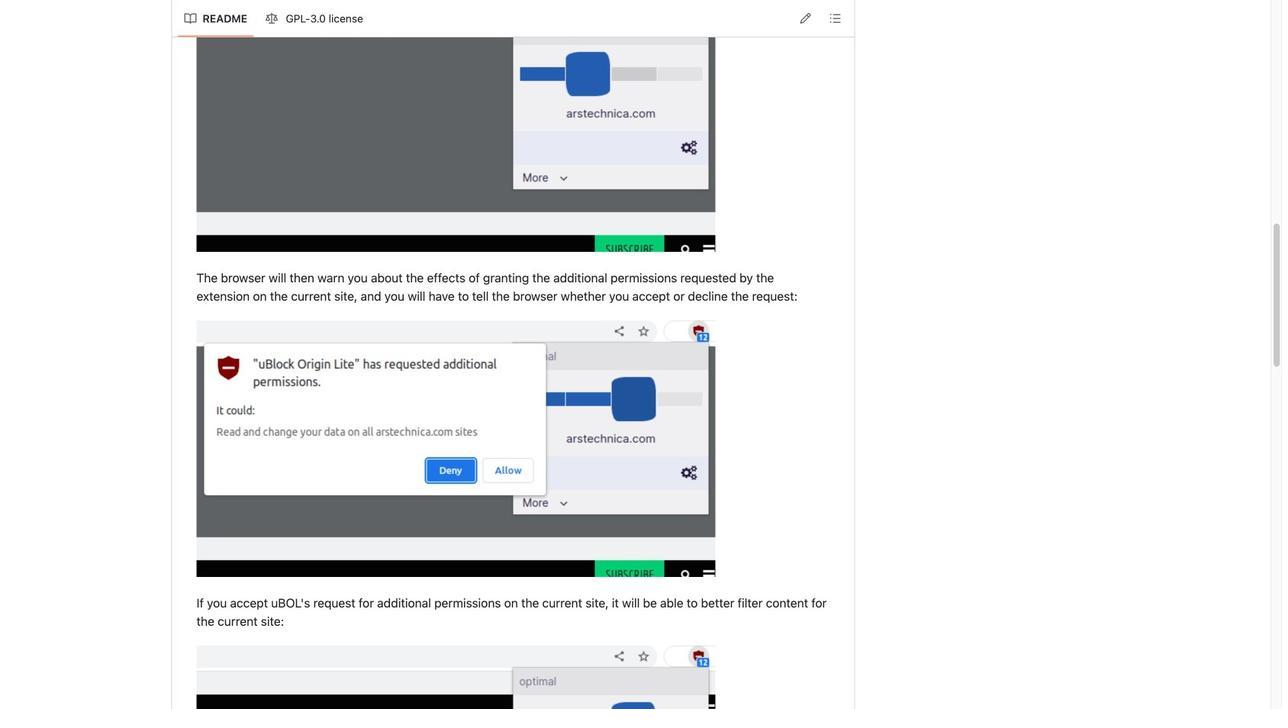 Task type: locate. For each thing, give the bounding box(es) containing it.
ubol's popup panel: browser warning image
[[197, 317, 716, 577]]

list
[[178, 6, 371, 31]]

ubol's popup panel: permissions to inject content image
[[197, 642, 716, 709]]

law image
[[266, 13, 278, 25]]



Task type: describe. For each thing, give the bounding box(es) containing it.
ubol's popup panel: no permission image
[[197, 0, 716, 252]]

book image
[[184, 13, 197, 25]]

edit file image
[[799, 12, 812, 24]]

outline image
[[829, 12, 841, 24]]



Task type: vqa. For each thing, say whether or not it's contained in the screenshot.
book image
yes



